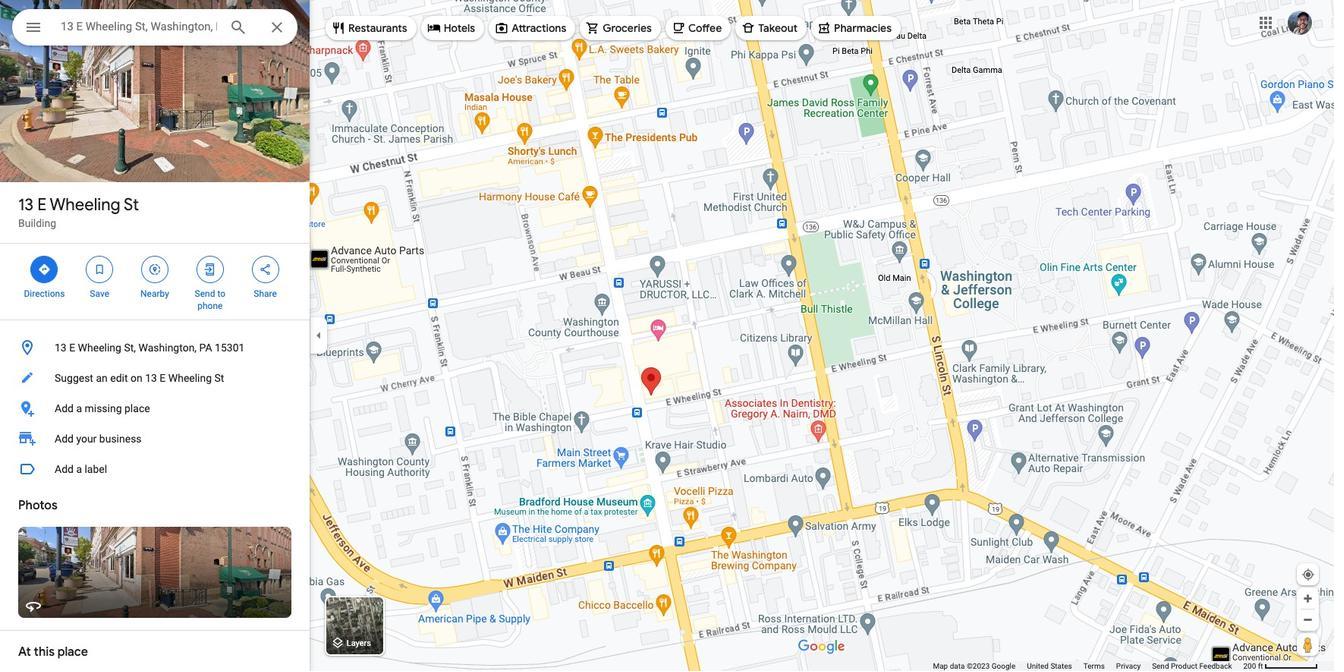 Task type: vqa. For each thing, say whether or not it's contained in the screenshot.


Task type: describe. For each thing, give the bounding box(es) containing it.

[[203, 261, 217, 278]]

show street view coverage image
[[1297, 633, 1319, 656]]

 button
[[12, 9, 55, 49]]

st inside button
[[214, 372, 224, 384]]

pharmacies
[[834, 21, 892, 35]]

restaurants button
[[326, 10, 417, 46]]

13 E Wheeling St, Washington, PA 15301 field
[[12, 9, 298, 46]]

hotels
[[444, 21, 475, 35]]

show your location image
[[1302, 568, 1316, 581]]

united states
[[1027, 662, 1072, 670]]

groceries
[[603, 21, 652, 35]]

15301
[[215, 342, 245, 354]]

product
[[1171, 662, 1198, 670]]

send product feedback
[[1152, 662, 1232, 670]]

13 e wheeling st main content
[[0, 0, 310, 671]]

wheeling for st
[[50, 194, 120, 216]]

actions for 13 e wheeling st region
[[0, 244, 310, 320]]

e for st,
[[69, 342, 75, 354]]

phone
[[198, 301, 223, 311]]

takeout button
[[736, 10, 807, 46]]

footer inside google maps element
[[933, 661, 1244, 671]]

coffee
[[688, 21, 722, 35]]

feedback
[[1200, 662, 1232, 670]]

add your business
[[55, 433, 142, 445]]

st inside 13 e wheeling st building
[[124, 194, 139, 216]]

map data ©2023 google
[[933, 662, 1016, 670]]

send for send product feedback
[[1152, 662, 1169, 670]]

coffee button
[[666, 10, 731, 46]]

 search field
[[12, 9, 298, 49]]


[[148, 261, 162, 278]]

attractions button
[[489, 10, 576, 46]]

google account: cj baylor  
(christian.baylor@adept.ai) image
[[1288, 10, 1313, 35]]

suggest an edit on 13 e wheeling st
[[55, 372, 224, 384]]

200 ft button
[[1244, 662, 1319, 670]]

add a label button
[[0, 454, 310, 484]]

at this place
[[18, 644, 88, 660]]

2 vertical spatial wheeling
[[168, 372, 212, 384]]

13 e wheeling st building
[[18, 194, 139, 229]]

missing
[[85, 402, 122, 414]]

200 ft
[[1244, 662, 1264, 670]]

business
[[99, 433, 142, 445]]

zoom in image
[[1303, 593, 1314, 604]]

©2023
[[967, 662, 990, 670]]

states
[[1051, 662, 1072, 670]]


[[93, 261, 106, 278]]

privacy button
[[1117, 661, 1141, 671]]

groceries button
[[580, 10, 661, 46]]

send to phone
[[195, 288, 225, 311]]

a for missing
[[76, 402, 82, 414]]

hotels button
[[421, 10, 484, 46]]

send product feedback button
[[1152, 661, 1232, 671]]

google
[[992, 662, 1016, 670]]



Task type: locate. For each thing, give the bounding box(es) containing it.
terms
[[1084, 662, 1105, 670]]

13 e wheeling st, washington, pa 15301 button
[[0, 332, 310, 363]]

1 vertical spatial a
[[76, 463, 82, 475]]


[[24, 17, 43, 38]]

nearby
[[140, 288, 169, 299]]

e inside 13 e wheeling st, washington, pa 15301 button
[[69, 342, 75, 354]]

add a missing place button
[[0, 393, 310, 424]]

2 horizontal spatial e
[[160, 372, 166, 384]]

1 vertical spatial place
[[58, 644, 88, 660]]

0 vertical spatial wheeling
[[50, 194, 120, 216]]

a
[[76, 402, 82, 414], [76, 463, 82, 475]]

washington,
[[139, 342, 197, 354]]

1 horizontal spatial 13
[[55, 342, 67, 354]]

your
[[76, 433, 97, 445]]

ft
[[1258, 662, 1264, 670]]

label
[[85, 463, 107, 475]]

wheeling for st,
[[78, 342, 121, 354]]

2 a from the top
[[76, 463, 82, 475]]

1 vertical spatial send
[[1152, 662, 1169, 670]]

a inside button
[[76, 402, 82, 414]]

0 horizontal spatial place
[[58, 644, 88, 660]]

13 up suggest at left
[[55, 342, 67, 354]]

map
[[933, 662, 948, 670]]

save
[[90, 288, 109, 299]]

e
[[37, 194, 47, 216], [69, 342, 75, 354], [160, 372, 166, 384]]

wheeling left st,
[[78, 342, 121, 354]]

add for add a label
[[55, 463, 74, 475]]

send inside 'send to phone'
[[195, 288, 215, 299]]

1 horizontal spatial place
[[125, 402, 150, 414]]

add left your
[[55, 433, 74, 445]]

photos
[[18, 498, 57, 513]]

place right this
[[58, 644, 88, 660]]

a left label on the left
[[76, 463, 82, 475]]

attractions
[[512, 21, 567, 35]]

add your business link
[[0, 424, 310, 454]]

13
[[18, 194, 34, 216], [55, 342, 67, 354], [145, 372, 157, 384]]

add down suggest at left
[[55, 402, 74, 414]]

united
[[1027, 662, 1049, 670]]

2 add from the top
[[55, 433, 74, 445]]

wheeling up building
[[50, 194, 120, 216]]

1 vertical spatial st
[[214, 372, 224, 384]]

1 a from the top
[[76, 402, 82, 414]]

add left label on the left
[[55, 463, 74, 475]]

wheeling
[[50, 194, 120, 216], [78, 342, 121, 354], [168, 372, 212, 384]]

e up building
[[37, 194, 47, 216]]

0 vertical spatial send
[[195, 288, 215, 299]]

2 vertical spatial e
[[160, 372, 166, 384]]

13 right on
[[145, 372, 157, 384]]

add a label
[[55, 463, 107, 475]]

wheeling inside 13 e wheeling st building
[[50, 194, 120, 216]]

add
[[55, 402, 74, 414], [55, 433, 74, 445], [55, 463, 74, 475]]

2 horizontal spatial 13
[[145, 372, 157, 384]]

e up suggest at left
[[69, 342, 75, 354]]

at
[[18, 644, 31, 660]]

0 vertical spatial e
[[37, 194, 47, 216]]

footer
[[933, 661, 1244, 671]]

0 vertical spatial place
[[125, 402, 150, 414]]

takeout
[[758, 21, 798, 35]]

2 vertical spatial add
[[55, 463, 74, 475]]

a for label
[[76, 463, 82, 475]]

collapse side panel image
[[310, 327, 327, 344]]

add a missing place
[[55, 402, 150, 414]]

none field inside 13 e wheeling st, washington, pa 15301 field
[[61, 17, 217, 36]]

zoom out image
[[1303, 614, 1314, 626]]

suggest
[[55, 372, 93, 384]]

google maps element
[[0, 0, 1335, 671]]

a inside button
[[76, 463, 82, 475]]

send for send to phone
[[195, 288, 215, 299]]

1 vertical spatial e
[[69, 342, 75, 354]]

wheeling down pa
[[168, 372, 212, 384]]

a left missing at the left bottom of the page
[[76, 402, 82, 414]]

1 horizontal spatial st
[[214, 372, 224, 384]]

3 add from the top
[[55, 463, 74, 475]]

1 vertical spatial 13
[[55, 342, 67, 354]]

0 vertical spatial a
[[76, 402, 82, 414]]

building
[[18, 217, 56, 229]]

restaurants
[[348, 21, 407, 35]]

send left product
[[1152, 662, 1169, 670]]

add inside add a missing place button
[[55, 402, 74, 414]]

pa
[[199, 342, 212, 354]]

an
[[96, 372, 108, 384]]

e for st
[[37, 194, 47, 216]]

13 up building
[[18, 194, 34, 216]]

0 horizontal spatial st
[[124, 194, 139, 216]]

directions
[[24, 288, 65, 299]]

privacy
[[1117, 662, 1141, 670]]

layers
[[347, 639, 371, 649]]

2 vertical spatial 13
[[145, 372, 157, 384]]

13 inside 13 e wheeling st building
[[18, 194, 34, 216]]

to
[[217, 288, 225, 299]]

200
[[1244, 662, 1257, 670]]

1 vertical spatial wheeling
[[78, 342, 121, 354]]

e right on
[[160, 372, 166, 384]]

place down on
[[125, 402, 150, 414]]

on
[[131, 372, 142, 384]]

st,
[[124, 342, 136, 354]]

add for add your business
[[55, 433, 74, 445]]

e inside suggest an edit on 13 e wheeling st button
[[160, 372, 166, 384]]

suggest an edit on 13 e wheeling st button
[[0, 363, 310, 393]]

place
[[125, 402, 150, 414], [58, 644, 88, 660]]

add inside "add a label" button
[[55, 463, 74, 475]]

st
[[124, 194, 139, 216], [214, 372, 224, 384]]

0 horizontal spatial 13
[[18, 194, 34, 216]]

send
[[195, 288, 215, 299], [1152, 662, 1169, 670]]

pharmacies button
[[812, 10, 901, 46]]

0 horizontal spatial e
[[37, 194, 47, 216]]

data
[[950, 662, 965, 670]]

add for add a missing place
[[55, 402, 74, 414]]

share
[[254, 288, 277, 299]]

13 for st
[[18, 194, 34, 216]]

footer containing map data ©2023 google
[[933, 661, 1244, 671]]

this
[[34, 644, 55, 660]]

e inside 13 e wheeling st building
[[37, 194, 47, 216]]

1 horizontal spatial e
[[69, 342, 75, 354]]

send up the phone
[[195, 288, 215, 299]]

13 e wheeling st, washington, pa 15301
[[55, 342, 245, 354]]

add inside add your business link
[[55, 433, 74, 445]]

None field
[[61, 17, 217, 36]]

united states button
[[1027, 661, 1072, 671]]

13 for st,
[[55, 342, 67, 354]]

terms button
[[1084, 661, 1105, 671]]

1 add from the top
[[55, 402, 74, 414]]

edit
[[110, 372, 128, 384]]

0 horizontal spatial send
[[195, 288, 215, 299]]


[[259, 261, 272, 278]]

1 vertical spatial add
[[55, 433, 74, 445]]

place inside button
[[125, 402, 150, 414]]

send inside the send product feedback "button"
[[1152, 662, 1169, 670]]

0 vertical spatial 13
[[18, 194, 34, 216]]

0 vertical spatial add
[[55, 402, 74, 414]]

1 horizontal spatial send
[[1152, 662, 1169, 670]]

0 vertical spatial st
[[124, 194, 139, 216]]


[[37, 261, 51, 278]]



